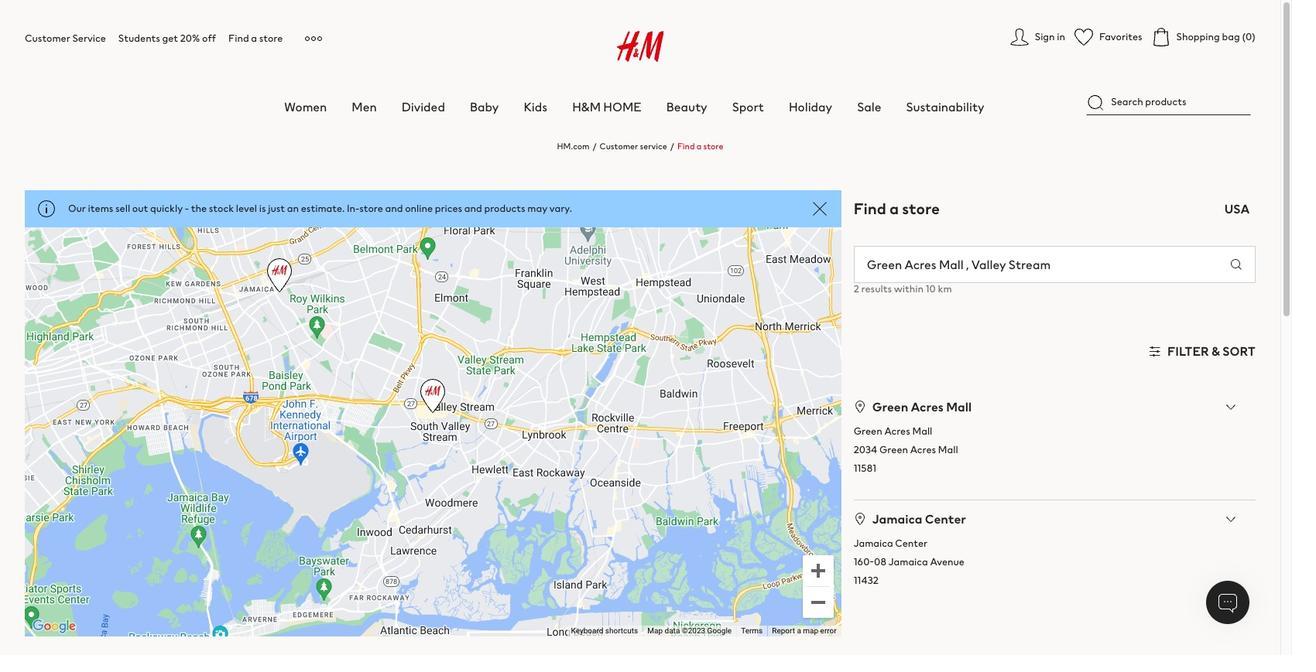 Task type: vqa. For each thing, say whether or not it's contained in the screenshot.
the right Customer
yes



Task type: locate. For each thing, give the bounding box(es) containing it.
an
[[287, 201, 299, 216]]

men link
[[352, 98, 377, 116]]

customer inside find a store main content
[[600, 140, 638, 153]]

hm.com
[[557, 140, 590, 153]]

1 horizontal spatial find a store
[[854, 197, 940, 220]]

2 results within 10 km
[[854, 282, 952, 297]]

160-
[[854, 555, 874, 570]]

1 horizontal spatial customer
[[600, 140, 638, 153]]

0 vertical spatial mall
[[946, 398, 972, 417]]

center for jamaica center 160-08 jamaica avenue 11432
[[895, 537, 928, 551]]

find a store link
[[228, 31, 283, 46], [678, 140, 724, 153]]

google image
[[29, 617, 80, 637]]

0 vertical spatial jamaica
[[872, 510, 923, 529]]

service
[[72, 31, 106, 46]]

women link
[[284, 98, 327, 116]]

green acres mall
[[872, 398, 972, 417]]

0 vertical spatial find a store
[[228, 31, 283, 46]]

1 horizontal spatial /
[[670, 140, 674, 153]]

1 horizontal spatial and
[[464, 201, 482, 216]]

11432
[[854, 574, 879, 589]]

0 horizontal spatial find a store link
[[228, 31, 283, 46]]

prices
[[435, 201, 462, 216]]

favorites link
[[1075, 28, 1143, 46]]

hm.com link
[[557, 140, 590, 153]]

sustainability
[[906, 98, 985, 116]]

0 horizontal spatial find a store
[[228, 31, 283, 46]]

and
[[385, 201, 403, 216], [464, 201, 482, 216]]

vary.
[[550, 201, 572, 216]]

center
[[925, 510, 966, 529], [895, 537, 928, 551]]

20%
[[180, 31, 200, 46]]

0 vertical spatial find a store link
[[228, 31, 283, 46]]

a
[[251, 31, 257, 46], [697, 140, 702, 153], [890, 197, 899, 220], [797, 627, 801, 636]]

1 vertical spatial jamaica
[[854, 537, 893, 551]]

0 horizontal spatial /
[[593, 140, 597, 153]]

may
[[528, 201, 548, 216]]

sign in button
[[1010, 28, 1066, 46]]

green acres mall 2034 green acres mall 11581
[[854, 424, 958, 476]]

0 vertical spatial find
[[228, 31, 249, 46]]

favorites
[[1100, 29, 1143, 44]]

green up green acres mall 2034 green acres mall 11581
[[872, 398, 909, 417]]

1 vertical spatial acres
[[885, 424, 911, 439]]

find a store inside header.primary.navigation element
[[228, 31, 283, 46]]

jamaica for jamaica center 160-08 jamaica avenue 11432
[[854, 537, 893, 551]]

center down jamaica center
[[895, 537, 928, 551]]

quickly
[[150, 201, 183, 216]]

filter & sort button
[[1149, 333, 1256, 370]]

items
[[88, 201, 113, 216]]

center inside dropdown button
[[925, 510, 966, 529]]

data
[[665, 627, 680, 636]]

jamaica up the 08
[[854, 537, 893, 551]]

acres
[[911, 398, 944, 417], [885, 424, 911, 439], [910, 443, 936, 458]]

green acres mall button
[[854, 389, 1256, 426]]

2 vertical spatial jamaica
[[889, 555, 928, 570]]

jamaica up jamaica center 160-08 jamaica avenue 11432
[[872, 510, 923, 529]]

1 vertical spatial mall
[[913, 424, 933, 439]]

1 vertical spatial find
[[678, 140, 695, 153]]

jamaica center button
[[854, 501, 1256, 538]]

google
[[707, 627, 732, 636]]

in
[[1057, 29, 1066, 44]]

08
[[874, 555, 887, 570]]

and right prices at the top
[[464, 201, 482, 216]]

divided link
[[402, 98, 445, 116]]

sport link
[[732, 98, 764, 116]]

sale link
[[857, 98, 882, 116]]

customer inside header.primary.navigation element
[[25, 31, 70, 46]]

acres inside green acres mall dropdown button
[[911, 398, 944, 417]]

0 vertical spatial customer
[[25, 31, 70, 46]]

0 vertical spatial acres
[[911, 398, 944, 417]]

usa
[[1225, 200, 1250, 218]]

2 vertical spatial acres
[[910, 443, 936, 458]]

customer service link
[[600, 140, 667, 153]]

shopping bag (0)
[[1177, 29, 1256, 44]]

center inside jamaica center 160-08 jamaica avenue 11432
[[895, 537, 928, 551]]

0 vertical spatial green
[[872, 398, 909, 417]]

map
[[648, 627, 663, 636]]

sale
[[857, 98, 882, 116]]

mall for green acres mall 2034 green acres mall 11581
[[913, 424, 933, 439]]

stock
[[209, 201, 234, 216]]

jamaica inside dropdown button
[[872, 510, 923, 529]]

1 vertical spatial center
[[895, 537, 928, 551]]

jamaica
[[872, 510, 923, 529], [854, 537, 893, 551], [889, 555, 928, 570]]

0 horizontal spatial customer
[[25, 31, 70, 46]]

1 vertical spatial find a store
[[854, 197, 940, 220]]

and left online on the left
[[385, 201, 403, 216]]

2 vertical spatial green
[[880, 443, 908, 458]]

customer left 'service'
[[25, 31, 70, 46]]

0 horizontal spatial find
[[228, 31, 249, 46]]

find a store link down beauty link
[[678, 140, 724, 153]]

the
[[191, 201, 207, 216]]

mall inside dropdown button
[[946, 398, 972, 417]]

/ right service
[[670, 140, 674, 153]]

1 horizontal spatial find a store link
[[678, 140, 724, 153]]

divided
[[402, 98, 445, 116]]

keyboard shortcuts
[[571, 627, 638, 636]]

customer
[[25, 31, 70, 46], [600, 140, 638, 153]]

map region
[[0, 61, 985, 656]]

header.primary.navigation element
[[25, 12, 1292, 116]]

customer left service
[[600, 140, 638, 153]]

1 vertical spatial green
[[854, 424, 883, 439]]

green up the '2034'
[[854, 424, 883, 439]]

1 vertical spatial customer
[[600, 140, 638, 153]]

1 vertical spatial find a store link
[[678, 140, 724, 153]]

jamaica center 160-08 jamaica avenue 11432
[[854, 537, 965, 589]]

filter
[[1168, 342, 1209, 361]]

terms link
[[741, 627, 763, 636]]

Search products search field
[[1087, 90, 1251, 115]]

center up "avenue"
[[925, 510, 966, 529]]

find a store link right the off
[[228, 31, 283, 46]]

h&m home link
[[572, 98, 642, 116]]

kids link
[[524, 98, 548, 116]]

map
[[803, 627, 819, 636]]

find a store main content
[[0, 61, 1281, 656]]

shopping bag (0) link
[[1152, 28, 1256, 46]]

store
[[259, 31, 283, 46], [704, 140, 724, 153], [902, 197, 940, 220], [359, 201, 383, 216]]

our
[[68, 201, 86, 216]]

/ right hm.com "link"
[[593, 140, 597, 153]]

h&m image
[[617, 31, 664, 62]]

jamaica right the 08
[[889, 555, 928, 570]]

sport
[[732, 98, 764, 116]]

2 vertical spatial find
[[854, 197, 887, 220]]

map data ©2023 google
[[648, 627, 732, 636]]

sign in
[[1035, 29, 1066, 44]]

green inside dropdown button
[[872, 398, 909, 417]]

center for jamaica center
[[925, 510, 966, 529]]

green
[[872, 398, 909, 417], [854, 424, 883, 439], [880, 443, 908, 458]]

results
[[862, 282, 892, 297]]

0 vertical spatial center
[[925, 510, 966, 529]]

sign
[[1035, 29, 1055, 44]]

mall
[[946, 398, 972, 417], [913, 424, 933, 439], [938, 443, 958, 458]]

1 / from the left
[[593, 140, 597, 153]]

estimate.
[[301, 201, 345, 216]]

holiday link
[[789, 98, 833, 116]]

green right the '2034'
[[880, 443, 908, 458]]

men
[[352, 98, 377, 116]]

0 horizontal spatial and
[[385, 201, 403, 216]]



Task type: describe. For each thing, give the bounding box(es) containing it.
customer service link
[[25, 31, 106, 46]]

jamaica center
[[872, 510, 966, 529]]

sell
[[115, 201, 130, 216]]

filter & sort
[[1168, 342, 1256, 361]]

students get 20% off
[[118, 31, 216, 46]]

baby link
[[470, 98, 499, 116]]

store inside header.primary.navigation element
[[259, 31, 283, 46]]

hm.com / customer service / find a store
[[557, 140, 724, 153]]

1 horizontal spatial find
[[678, 140, 695, 153]]

2 and from the left
[[464, 201, 482, 216]]

report
[[772, 627, 795, 636]]

out
[[132, 201, 148, 216]]

2034
[[854, 443, 878, 458]]

baby
[[470, 98, 499, 116]]

beauty link
[[667, 98, 708, 116]]

green for green acres mall 2034 green acres mall 11581
[[854, 424, 883, 439]]

jamaica for jamaica center
[[872, 510, 923, 529]]

service
[[640, 140, 667, 153]]

10
[[926, 282, 936, 297]]

mall for green acres mall
[[946, 398, 972, 417]]

home
[[603, 98, 642, 116]]

online
[[405, 201, 433, 216]]

km
[[938, 282, 952, 297]]

a inside header.primary.navigation element
[[251, 31, 257, 46]]

within
[[894, 282, 924, 297]]

is
[[259, 201, 266, 216]]

acres for green acres mall
[[911, 398, 944, 417]]

beauty
[[667, 98, 708, 116]]

h&m home
[[572, 98, 642, 116]]

2 vertical spatial mall
[[938, 443, 958, 458]]

get
[[162, 31, 178, 46]]

students
[[118, 31, 160, 46]]

students get 20% off link
[[118, 31, 216, 46]]

2 / from the left
[[670, 140, 674, 153]]

women
[[284, 98, 327, 116]]

terms
[[741, 627, 763, 636]]

green for green acres mall
[[872, 398, 909, 417]]

2 horizontal spatial find
[[854, 197, 887, 220]]

1 and from the left
[[385, 201, 403, 216]]

avenue
[[930, 555, 965, 570]]

error
[[821, 627, 837, 636]]

2
[[854, 282, 860, 297]]

usa button
[[1219, 190, 1256, 228]]

-
[[185, 201, 189, 216]]

find inside header.primary.navigation element
[[228, 31, 249, 46]]

off
[[202, 31, 216, 46]]

report a map error link
[[772, 627, 837, 636]]

&
[[1212, 342, 1221, 361]]

bag
[[1222, 29, 1240, 44]]

in-
[[347, 201, 359, 216]]

h&m
[[572, 98, 601, 116]]

kids
[[524, 98, 548, 116]]

holiday
[[789, 98, 833, 116]]

search text field
[[855, 247, 1218, 283]]

sustainability link
[[906, 98, 985, 116]]

(0)
[[1242, 29, 1256, 44]]

just
[[268, 201, 285, 216]]

shopping
[[1177, 29, 1220, 44]]

11581
[[854, 462, 877, 476]]

keyboard shortcuts button
[[571, 626, 638, 637]]

find a store inside main content
[[854, 197, 940, 220]]

sort
[[1223, 342, 1256, 361]]

acres for green acres mall 2034 green acres mall 11581
[[885, 424, 911, 439]]

shortcuts
[[605, 627, 638, 636]]

report a map error
[[772, 627, 837, 636]]

level
[[236, 201, 257, 216]]

our items sell out quickly - the stock level is just an estimate. in-store and online prices and products may vary.
[[68, 201, 572, 216]]

©2023
[[682, 627, 706, 636]]

products
[[484, 201, 526, 216]]



